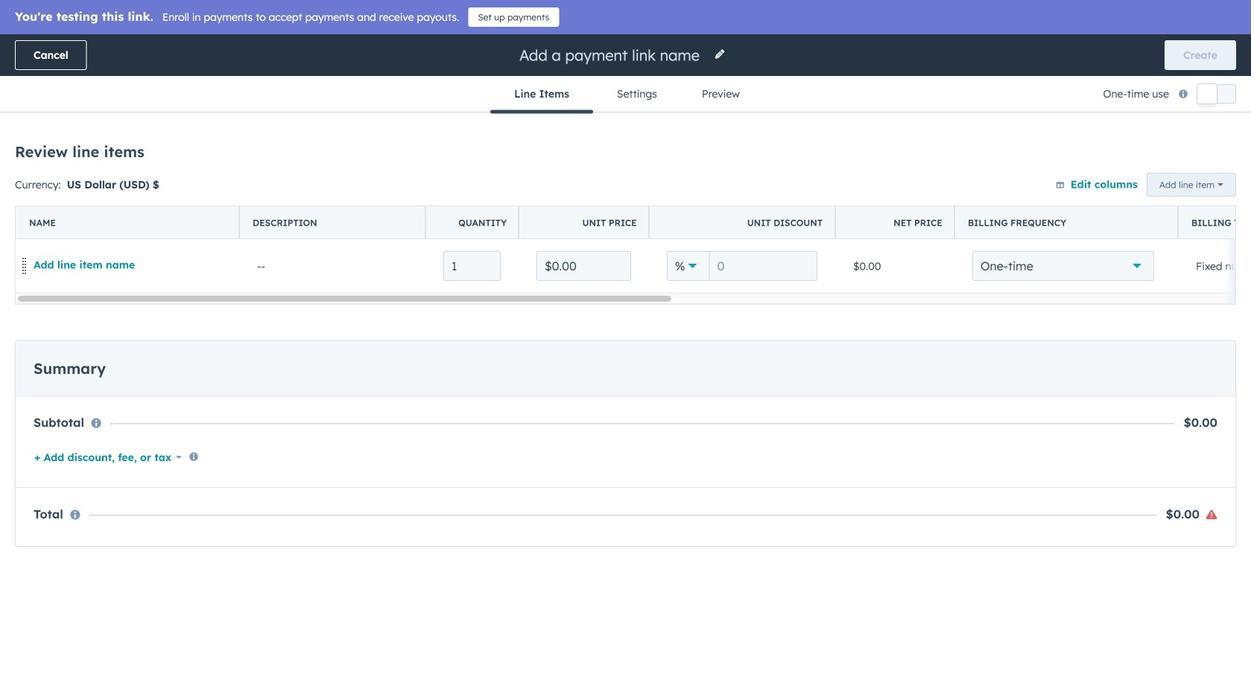 Task type: vqa. For each thing, say whether or not it's contained in the screenshot.
Press to sort. icon associated with eighth Press to sort. element from right
yes



Task type: locate. For each thing, give the bounding box(es) containing it.
column header
[[228, 188, 343, 221], [16, 206, 240, 239], [239, 206, 426, 239], [426, 206, 520, 239], [519, 206, 650, 239], [649, 206, 836, 239], [836, 206, 956, 239], [955, 206, 1179, 239], [1178, 206, 1252, 239]]

dialog
[[0, 0, 1252, 692]]

2 press to sort. image from the left
[[406, 198, 412, 209]]

4 press to sort. image from the left
[[1064, 198, 1070, 209]]

2 press to sort. image from the left
[[806, 198, 812, 209]]

Search search field
[[36, 142, 334, 172]]

3 press to sort. image from the left
[[981, 198, 986, 209]]

press to sort. image for fourth press to sort. element from right
[[806, 198, 812, 209]]

page section element
[[0, 34, 1252, 114]]

2 press to sort. element from the left
[[406, 198, 412, 210]]

None text field
[[444, 251, 501, 281]]

press to sort. image for 6th press to sort. element
[[981, 198, 986, 209]]

pagination navigation
[[500, 294, 635, 314]]

Add a payment link name field
[[518, 45, 705, 65]]

8 press to sort. element from the left
[[1153, 198, 1159, 210]]

press to sort. image
[[707, 198, 712, 209], [806, 198, 812, 209], [981, 198, 986, 209], [1064, 198, 1070, 209]]

3 press to sort. element from the left
[[588, 198, 594, 210]]

1 press to sort. image from the left
[[707, 198, 712, 209]]

press to sort. image
[[112, 198, 117, 209], [406, 198, 412, 209], [588, 198, 594, 209], [1153, 198, 1159, 209]]

navigation
[[491, 76, 761, 114]]

navigation inside page section element
[[491, 76, 761, 114]]

5 press to sort. element from the left
[[806, 198, 812, 210]]

press to sort. image for seventh press to sort. element
[[1064, 198, 1070, 209]]

None text field
[[537, 251, 631, 281]]

4 press to sort. element from the left
[[707, 198, 712, 210]]

press to sort. element
[[112, 198, 117, 210], [406, 198, 412, 210], [588, 198, 594, 210], [707, 198, 712, 210], [806, 198, 812, 210], [981, 198, 986, 210], [1064, 198, 1070, 210], [1153, 198, 1159, 210]]



Task type: describe. For each thing, give the bounding box(es) containing it.
3 press to sort. image from the left
[[588, 198, 594, 209]]

7 press to sort. element from the left
[[1064, 198, 1070, 210]]

0 text field
[[709, 251, 818, 281]]

press to sort. image for fourth press to sort. element from the left
[[707, 198, 712, 209]]

1 press to sort. image from the left
[[112, 198, 117, 209]]

1 press to sort. element from the left
[[112, 198, 117, 210]]

6 press to sort. element from the left
[[981, 198, 986, 210]]

4 press to sort. image from the left
[[1153, 198, 1159, 209]]



